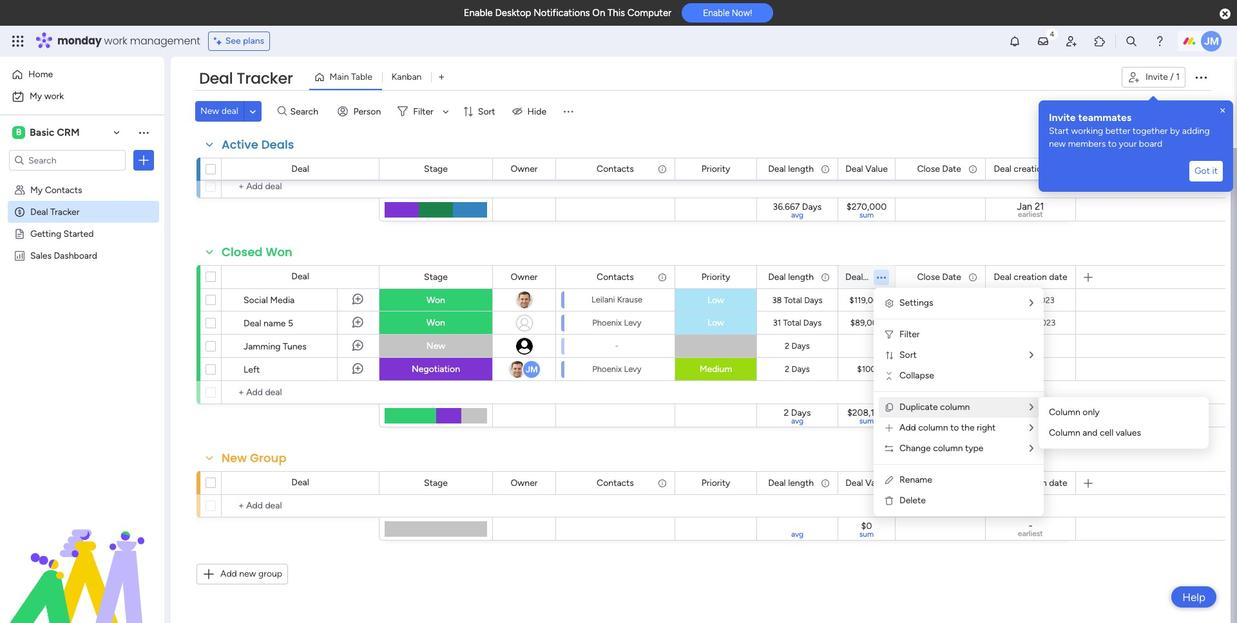 Task type: locate. For each thing, give the bounding box(es) containing it.
column down column only
[[1049, 428, 1081, 439]]

change column type image
[[884, 444, 895, 454]]

2 creation from the top
[[1014, 272, 1047, 283]]

to down better
[[1108, 139, 1117, 150]]

close for 1st close date field
[[917, 163, 940, 174]]

total right 31
[[783, 318, 802, 328]]

my work option
[[8, 86, 157, 107]]

value up delete icon
[[866, 478, 888, 489]]

my work
[[30, 91, 64, 102]]

17, for dec 17, 2023 earliest
[[1023, 408, 1034, 419]]

name for 2
[[264, 135, 286, 146]]

column up "add column to the right"
[[940, 402, 970, 413]]

kanban button
[[382, 67, 431, 88]]

search everything image
[[1125, 35, 1138, 48]]

1 negotiation from the top
[[412, 158, 460, 169]]

sum for $0
[[860, 530, 874, 539]]

new deal button
[[195, 101, 244, 122]]

1 horizontal spatial deal tracker
[[199, 68, 293, 89]]

2023 right 24,
[[1037, 318, 1056, 328]]

2 list arrow image from the top
[[1030, 445, 1034, 454]]

2 krause from the top
[[617, 295, 643, 305]]

0 vertical spatial sort
[[478, 106, 495, 117]]

dec for dec 24, 2023
[[1006, 318, 1021, 328]]

deal value up delete icon
[[846, 478, 888, 489]]

dec up dec 24, 2023
[[1007, 296, 1022, 305]]

3 list arrow image from the top
[[1030, 403, 1034, 413]]

1 vertical spatial 2023
[[1037, 318, 1056, 328]]

my
[[30, 91, 42, 102], [30, 184, 43, 195]]

earliest inside jan 21 earliest
[[1018, 210, 1043, 219]]

enable left desktop
[[464, 7, 493, 19]]

1 vertical spatial stage field
[[421, 270, 451, 285]]

avg inside 36.667 days avg
[[791, 211, 804, 220]]

2 vertical spatial avg
[[791, 530, 804, 539]]

1 deal value from the top
[[846, 163, 888, 174]]

2 vertical spatial date
[[1050, 478, 1068, 489]]

type
[[965, 443, 984, 454]]

basic
[[30, 126, 54, 139]]

my inside option
[[30, 91, 42, 102]]

list arrow image down dec 17, 2023 earliest
[[1030, 445, 1034, 454]]

2023 left only
[[1036, 408, 1059, 419]]

1 priority field from the top
[[698, 162, 734, 176]]

deal creation date down feb 4
[[994, 163, 1068, 174]]

2 deal value from the top
[[846, 272, 888, 283]]

1 vertical spatial krause
[[617, 295, 643, 305]]

stage
[[424, 163, 448, 174], [424, 272, 448, 283], [424, 478, 448, 489]]

1 length from the top
[[788, 163, 814, 174]]

total right 38
[[784, 296, 802, 306]]

deal tracker up angle down icon
[[199, 68, 293, 89]]

close right $78,000
[[917, 163, 940, 174]]

enable inside button
[[703, 8, 730, 18]]

3 avg from the top
[[791, 530, 804, 539]]

home option
[[8, 64, 157, 85]]

new down start
[[1049, 139, 1066, 150]]

deal value field up $119,000 at top
[[842, 270, 888, 285]]

jan 24 down settings
[[928, 318, 953, 328]]

name for 3
[[264, 159, 286, 170]]

0 horizontal spatial deal tracker
[[30, 206, 80, 217]]

column information image for deal length field for won
[[821, 272, 831, 283]]

close
[[917, 163, 940, 174], [917, 272, 940, 283], [917, 478, 940, 489]]

2 vertical spatial deal length
[[768, 478, 814, 489]]

avg inside 2 days avg
[[791, 417, 804, 426]]

list arrow image for add column to the right
[[1030, 403, 1034, 413]]

main table button
[[310, 67, 382, 88]]

1 vertical spatial negotiation
[[412, 364, 460, 375]]

21
[[1035, 201, 1044, 213]]

1 close date field from the top
[[914, 162, 965, 176]]

close up settings
[[917, 272, 940, 283]]

sort right sort 'image'
[[900, 350, 917, 361]]

total
[[784, 296, 802, 306], [783, 318, 802, 328]]

filter left arrow down image
[[413, 106, 434, 117]]

2 length from the top
[[788, 272, 814, 283]]

1 vertical spatial invite
[[1049, 112, 1076, 124]]

leilani
[[592, 158, 615, 168], [592, 295, 615, 305]]

close up delete
[[917, 478, 940, 489]]

4 image
[[1047, 26, 1058, 41]]

v2 search image
[[278, 104, 287, 119]]

my for my work
[[30, 91, 42, 102]]

column down "add column to the right"
[[933, 443, 963, 454]]

earliest inside dec 17, 2023 earliest
[[1018, 416, 1043, 425]]

value for 3rd deal value field from the top of the page
[[866, 478, 888, 489]]

jan right settings 'image' in the top of the page
[[928, 296, 941, 305]]

creation down feb 4
[[1014, 163, 1047, 174]]

options image
[[137, 154, 150, 167]]

1 vertical spatial tracker
[[50, 206, 80, 217]]

1 vertical spatial work
[[44, 91, 64, 102]]

2 vertical spatial sum
[[860, 530, 874, 539]]

0 vertical spatial leilani
[[592, 158, 615, 168]]

sum inside $270,000 sum
[[860, 211, 874, 220]]

date right 10
[[1050, 163, 1068, 174]]

2023 up dec 24, 2023
[[1036, 296, 1055, 305]]

1 vertical spatial contacts field
[[594, 270, 637, 285]]

days inside 36.667 days avg
[[802, 202, 822, 213]]

duplicate
[[900, 402, 938, 413]]

date down the column and cell values
[[1050, 478, 1068, 489]]

+ add deal text field down "group"
[[228, 499, 373, 514]]

priority
[[702, 163, 731, 174], [702, 272, 731, 283], [702, 478, 731, 489]]

24 up "9"
[[943, 318, 953, 328]]

invite members image
[[1065, 35, 1078, 48]]

2 vertical spatial close
[[917, 478, 940, 489]]

my down 'home'
[[30, 91, 42, 102]]

2 negotiation from the top
[[412, 364, 460, 375]]

sort image
[[884, 351, 895, 361]]

tracker up the getting started
[[50, 206, 80, 217]]

help
[[1183, 591, 1206, 604]]

0 vertical spatial close date
[[917, 163, 962, 174]]

name
[[264, 135, 286, 146], [264, 159, 286, 170], [264, 318, 286, 329]]

new group
[[222, 451, 287, 467]]

social
[[244, 295, 268, 306]]

3 contacts field from the top
[[594, 477, 637, 491]]

1 deal value field from the top
[[843, 162, 891, 176]]

Contacts field
[[594, 162, 637, 176], [594, 270, 637, 285], [594, 477, 637, 491]]

sort right arrow down image
[[478, 106, 495, 117]]

2 vertical spatial priority field
[[698, 477, 734, 491]]

2 vertical spatial length
[[788, 478, 814, 489]]

rename image
[[884, 476, 895, 486]]

new inside button
[[200, 106, 219, 117]]

jan down settings
[[928, 318, 941, 328]]

creation up the dec 17, 2023
[[1014, 272, 1047, 283]]

value for 2nd deal value field from the bottom
[[866, 272, 888, 283]]

0 horizontal spatial -
[[615, 341, 619, 351]]

Search in workspace field
[[27, 153, 108, 168]]

0 vertical spatial date
[[943, 163, 962, 174]]

3 stage field from the top
[[421, 477, 451, 491]]

0 horizontal spatial to
[[951, 423, 959, 434]]

1 stage field from the top
[[421, 162, 451, 176]]

1 horizontal spatial new
[[1049, 139, 1066, 150]]

deal length field for won
[[765, 270, 817, 285]]

1 vertical spatial close date field
[[914, 270, 965, 285]]

0 vertical spatial new
[[1049, 139, 1066, 150]]

3 date from the top
[[1050, 478, 1068, 489]]

1 column from the top
[[1049, 407, 1081, 418]]

settings
[[900, 298, 934, 309]]

date
[[943, 163, 962, 174], [943, 272, 962, 283], [943, 478, 962, 489]]

deal value field up $270,000
[[843, 162, 891, 176]]

Deal creation date field
[[991, 162, 1071, 176], [991, 270, 1071, 285], [991, 477, 1071, 491]]

tracker up angle down icon
[[237, 68, 293, 89]]

work
[[104, 34, 127, 48], [44, 91, 64, 102]]

add column to the right image
[[884, 423, 895, 434]]

1 owner from the top
[[511, 163, 538, 174]]

tracker inside field
[[237, 68, 293, 89]]

stage for active deals
[[424, 163, 448, 174]]

hide button
[[507, 101, 554, 122]]

1 contacts field from the top
[[594, 162, 637, 176]]

0 vertical spatial phoenix levy
[[593, 318, 642, 328]]

closed won
[[222, 244, 293, 260]]

started
[[64, 228, 94, 239]]

phoenix
[[593, 318, 622, 328], [593, 364, 622, 374]]

1 deal creation date from the top
[[994, 163, 1068, 174]]

deal tracker
[[199, 68, 293, 89], [30, 206, 80, 217]]

0 vertical spatial deal tracker
[[199, 68, 293, 89]]

value up $119,000 at top
[[866, 272, 888, 283]]

list arrow image for change column type
[[1030, 445, 1034, 454]]

deal creation date field down feb 4
[[991, 162, 1071, 176]]

2 date from the top
[[943, 272, 962, 283]]

2 days
[[785, 342, 810, 351], [785, 365, 810, 374]]

creation up - earliest
[[1014, 478, 1047, 489]]

0 vertical spatial mar
[[1021, 342, 1035, 351]]

1 vertical spatial column
[[1049, 428, 1081, 439]]

add right add column to the right 'icon'
[[900, 423, 916, 434]]

jan inside jan 21 earliest
[[1017, 201, 1033, 213]]

column information image up 38 total days
[[821, 272, 831, 283]]

17, left column only
[[1023, 408, 1034, 419]]

total for 38
[[784, 296, 802, 306]]

deal creation date field up - earliest
[[991, 477, 1071, 491]]

dec 24, 2023
[[1006, 318, 1056, 328]]

my down search in workspace field at the top
[[30, 184, 43, 195]]

deal creation date up - earliest
[[994, 478, 1068, 489]]

1 stage from the top
[[424, 163, 448, 174]]

column and cell values
[[1049, 428, 1142, 439]]

dec left column only
[[1003, 408, 1020, 419]]

1 horizontal spatial new
[[222, 451, 247, 467]]

new
[[1049, 139, 1066, 150], [239, 569, 256, 580]]

2 vertical spatial stage field
[[421, 477, 451, 491]]

1 vertical spatial value
[[866, 272, 888, 283]]

2 vertical spatial owner field
[[508, 477, 541, 491]]

1 name from the top
[[264, 135, 286, 146]]

1 vertical spatial date
[[1050, 272, 1068, 283]]

2 sum from the top
[[860, 417, 874, 426]]

deal value up $119,000 at top
[[846, 272, 888, 283]]

members
[[1068, 139, 1106, 150]]

column for change
[[933, 443, 963, 454]]

Stage field
[[421, 162, 451, 176], [421, 270, 451, 285], [421, 477, 451, 491]]

0 vertical spatial -
[[615, 341, 619, 351]]

2 vertical spatial list arrow image
[[1030, 403, 1034, 413]]

length for active deals
[[788, 163, 814, 174]]

1 list arrow image from the top
[[1030, 299, 1034, 308]]

update feed image
[[1037, 35, 1050, 48]]

column left only
[[1049, 407, 1081, 418]]

1 vertical spatial my
[[30, 184, 43, 195]]

sum for $270,000
[[860, 211, 874, 220]]

add view image
[[439, 73, 444, 82]]

list box
[[0, 176, 164, 441]]

0 vertical spatial won
[[266, 244, 293, 260]]

mar for mar 9
[[930, 365, 944, 374]]

invite inside button
[[1146, 72, 1168, 83]]

add for add new group
[[220, 569, 237, 580]]

list arrow image left 7
[[1030, 351, 1034, 360]]

Deal Tracker field
[[196, 68, 296, 90]]

jamming
[[244, 342, 281, 353]]

sort button
[[458, 101, 503, 122]]

column information image left rename icon
[[821, 479, 831, 489]]

option
[[0, 178, 164, 181]]

1 vertical spatial stage
[[424, 272, 448, 283]]

deal tracker down my contacts in the top left of the page
[[30, 206, 80, 217]]

column for column and cell values
[[1049, 428, 1081, 439]]

public dashboard image
[[14, 249, 26, 262]]

0 vertical spatial priority field
[[698, 162, 734, 176]]

2 earliest from the top
[[1018, 416, 1043, 425]]

1 vertical spatial priority
[[702, 272, 731, 283]]

delete
[[900, 496, 926, 507]]

to left the
[[951, 423, 959, 434]]

name left 3
[[264, 159, 286, 170]]

feb left 10
[[1019, 159, 1032, 168]]

2 2 days from the top
[[785, 365, 810, 374]]

work down 'home'
[[44, 91, 64, 102]]

1
[[1176, 72, 1180, 83]]

column
[[1049, 407, 1081, 418], [1049, 428, 1081, 439]]

17, inside dec 17, 2023 earliest
[[1023, 408, 1034, 419]]

column down duplicate column
[[919, 423, 948, 434]]

3 deal value field from the top
[[843, 477, 891, 491]]

1 vertical spatial earliest
[[1018, 416, 1043, 425]]

3 date from the top
[[943, 478, 962, 489]]

2 + add deal text field from the top
[[228, 499, 373, 514]]

social media
[[244, 295, 295, 306]]

3 name from the top
[[264, 318, 286, 329]]

2 owner from the top
[[511, 272, 538, 283]]

jan left 21
[[1017, 201, 1033, 213]]

deal length for closed won
[[768, 272, 814, 283]]

deal creation date up the dec 17, 2023
[[994, 272, 1068, 283]]

3 stage from the top
[[424, 478, 448, 489]]

earliest
[[1018, 210, 1043, 219], [1018, 416, 1043, 425], [1018, 530, 1043, 539]]

0 vertical spatial tracker
[[237, 68, 293, 89]]

filter right filter icon
[[900, 329, 920, 340]]

name left 5
[[264, 318, 286, 329]]

invite for teammates
[[1049, 112, 1076, 124]]

1 avg from the top
[[791, 211, 804, 220]]

28 days
[[783, 159, 813, 168]]

monday marketplace image
[[1094, 35, 1107, 48]]

value for 1st deal value field from the top
[[866, 163, 888, 174]]

1 vertical spatial new
[[239, 569, 256, 580]]

0 vertical spatial value
[[866, 163, 888, 174]]

work inside option
[[44, 91, 64, 102]]

name up deal name 3
[[264, 135, 286, 146]]

low up 'medium'
[[708, 318, 725, 329]]

deals
[[261, 137, 294, 153]]

2 levy from the top
[[624, 364, 642, 374]]

Active Deals field
[[219, 137, 298, 153]]

dec
[[1007, 296, 1022, 305], [1006, 318, 1021, 328], [1003, 408, 1020, 419]]

Deal length field
[[765, 162, 817, 176], [765, 270, 817, 285], [765, 477, 817, 491]]

- inside - earliest
[[1029, 521, 1033, 533]]

mar for mar 7
[[1021, 342, 1035, 351]]

close date
[[917, 163, 962, 174], [917, 272, 962, 283], [917, 478, 962, 489]]

new for new deal
[[200, 106, 219, 117]]

0 horizontal spatial filter
[[413, 106, 434, 117]]

workspace image
[[12, 126, 25, 140]]

Deal Value field
[[843, 162, 891, 176], [842, 270, 888, 285], [843, 477, 891, 491]]

1 vertical spatial close
[[917, 272, 940, 283]]

close for 1st close date field from the bottom of the page
[[917, 478, 940, 489]]

value up $270,000
[[866, 163, 888, 174]]

New Group field
[[219, 451, 290, 467]]

+ Add deal text field
[[228, 179, 373, 195], [228, 499, 373, 514]]

work for monday
[[104, 34, 127, 48]]

0 vertical spatial owner
[[511, 163, 538, 174]]

1 deal creation date field from the top
[[991, 162, 1071, 176]]

feb
[[1020, 135, 1034, 145], [1019, 159, 1032, 168]]

2023 for dec 17, 2023
[[1036, 296, 1055, 305]]

sum inside $208,100 sum
[[860, 417, 874, 426]]

1 date from the top
[[1050, 163, 1068, 174]]

1 sum from the top
[[860, 211, 874, 220]]

$208,100 sum
[[848, 408, 886, 426]]

options image
[[1194, 70, 1209, 85]]

deal value up $270,000
[[846, 163, 888, 174]]

low left 38
[[708, 295, 725, 306]]

1 vertical spatial low
[[708, 318, 725, 329]]

new inside add new group button
[[239, 569, 256, 580]]

+ add deal text field down 3
[[228, 179, 373, 195]]

0 vertical spatial jan
[[1017, 201, 1033, 213]]

3 priority field from the top
[[698, 477, 734, 491]]

contacts field for active deals
[[594, 162, 637, 176]]

1 vertical spatial 2 days
[[785, 365, 810, 374]]

deal inside list box
[[30, 206, 48, 217]]

0 horizontal spatial enable
[[464, 7, 493, 19]]

to
[[1108, 139, 1117, 150], [951, 423, 959, 434]]

public board image
[[14, 228, 26, 240]]

1 close from the top
[[917, 163, 940, 174]]

deal tracker inside list box
[[30, 206, 80, 217]]

0 vertical spatial column
[[940, 402, 970, 413]]

deal value field up delete icon
[[843, 477, 891, 491]]

duplicate column image
[[884, 403, 895, 413]]

3 deal value from the top
[[846, 478, 888, 489]]

2 phoenix levy from the top
[[593, 364, 642, 374]]

enable left 'now!'
[[703, 8, 730, 18]]

1 24 from the top
[[943, 296, 953, 305]]

2 vertical spatial deal value
[[846, 478, 888, 489]]

Priority field
[[698, 162, 734, 176], [698, 270, 734, 285], [698, 477, 734, 491]]

3 deal creation date from the top
[[994, 478, 1068, 489]]

1 vertical spatial deal creation date field
[[991, 270, 1071, 285]]

2 deal length field from the top
[[765, 270, 817, 285]]

2 deal value field from the top
[[842, 270, 888, 285]]

invite inside the invite teammates start working better together by adding new members to your board
[[1049, 112, 1076, 124]]

tunes
[[283, 342, 307, 353]]

2 vertical spatial stage
[[424, 478, 448, 489]]

0 vertical spatial avg
[[791, 211, 804, 220]]

2 name from the top
[[264, 159, 286, 170]]

1 vertical spatial leilani
[[592, 295, 615, 305]]

2023 inside dec 17, 2023 earliest
[[1036, 408, 1059, 419]]

1 creation from the top
[[1014, 163, 1047, 174]]

now!
[[732, 8, 752, 18]]

main
[[330, 72, 349, 83]]

home
[[28, 69, 53, 80]]

filter button
[[393, 101, 454, 122]]

column for add
[[919, 423, 948, 434]]

column information image
[[657, 164, 668, 174], [821, 164, 831, 174], [968, 164, 978, 174], [821, 272, 831, 283], [821, 479, 831, 489]]

add new group
[[220, 569, 282, 580]]

1 vertical spatial new
[[427, 341, 445, 352]]

date up the dec 17, 2023
[[1050, 272, 1068, 283]]

1 deal length field from the top
[[765, 162, 817, 176]]

Close Date field
[[914, 162, 965, 176], [914, 270, 965, 285], [914, 477, 965, 491]]

b
[[16, 127, 21, 138]]

17,
[[1024, 296, 1034, 305], [1023, 408, 1034, 419]]

add for add column to the right
[[900, 423, 916, 434]]

1 earliest from the top
[[1018, 210, 1043, 219]]

2 vertical spatial earliest
[[1018, 530, 1043, 539]]

2 date from the top
[[1050, 272, 1068, 283]]

list arrow image left column only
[[1030, 403, 1034, 413]]

$78,000
[[851, 159, 883, 168]]

2 deal creation date field from the top
[[991, 270, 1071, 285]]

column information image for deal length field for deals
[[821, 164, 831, 174]]

0 vertical spatial leilani krause
[[592, 158, 643, 168]]

1 close date from the top
[[917, 163, 962, 174]]

dec for dec 17, 2023 earliest
[[1003, 408, 1020, 419]]

2 vertical spatial contacts field
[[594, 477, 637, 491]]

date
[[1050, 163, 1068, 174], [1050, 272, 1068, 283], [1050, 478, 1068, 489]]

new inside the invite teammates start working better together by adding new members to your board
[[1049, 139, 1066, 150]]

1 vertical spatial owner
[[511, 272, 538, 283]]

2 24 from the top
[[943, 318, 953, 328]]

3 owner from the top
[[511, 478, 538, 489]]

28
[[783, 159, 792, 168]]

0 vertical spatial contacts field
[[594, 162, 637, 176]]

list arrow image up dec 24, 2023
[[1030, 299, 1034, 308]]

0 vertical spatial levy
[[624, 318, 642, 328]]

jan 24 right settings 'image' in the top of the page
[[928, 296, 953, 305]]

1 vertical spatial deal length
[[768, 272, 814, 283]]

deal name 5
[[244, 318, 293, 329]]

24
[[943, 296, 953, 305], [943, 318, 953, 328]]

3 close from the top
[[917, 478, 940, 489]]

1 horizontal spatial invite
[[1146, 72, 1168, 83]]

krause
[[617, 158, 643, 168], [617, 295, 643, 305]]

2 avg from the top
[[791, 417, 804, 426]]

0 vertical spatial deal creation date field
[[991, 162, 1071, 176]]

2 low from the top
[[708, 318, 725, 329]]

1 vertical spatial total
[[783, 318, 802, 328]]

1 vertical spatial dec
[[1006, 318, 1021, 328]]

feb left 4
[[1020, 135, 1034, 145]]

stage field for active deals
[[421, 162, 451, 176]]

dec inside dec 17, 2023 earliest
[[1003, 408, 1020, 419]]

24 right settings
[[943, 296, 953, 305]]

0 vertical spatial close date field
[[914, 162, 965, 176]]

0 vertical spatial close
[[917, 163, 940, 174]]

2 vertical spatial priority
[[702, 478, 731, 489]]

sum
[[860, 211, 874, 220], [860, 417, 874, 426], [860, 530, 874, 539]]

2 vertical spatial close date field
[[914, 477, 965, 491]]

work right the monday
[[104, 34, 127, 48]]

getting
[[30, 228, 61, 239]]

2 close date field from the top
[[914, 270, 965, 285]]

2 contacts field from the top
[[594, 270, 637, 285]]

new left group
[[239, 569, 256, 580]]

0 vertical spatial earliest
[[1018, 210, 1043, 219]]

1 vertical spatial feb
[[1019, 159, 1032, 168]]

deal length
[[768, 163, 814, 174], [768, 272, 814, 283], [768, 478, 814, 489]]

0 horizontal spatial tracker
[[50, 206, 80, 217]]

invite up start
[[1049, 112, 1076, 124]]

2 deal length from the top
[[768, 272, 814, 283]]

mar 7
[[1021, 342, 1041, 351]]

1 horizontal spatial mar
[[1021, 342, 1035, 351]]

1 vertical spatial sum
[[860, 417, 874, 426]]

24,
[[1023, 318, 1035, 328]]

- for -
[[615, 341, 619, 351]]

levy
[[624, 318, 642, 328], [624, 364, 642, 374]]

list arrow image
[[1030, 299, 1034, 308], [1030, 351, 1034, 360], [1030, 403, 1034, 413]]

invite for /
[[1146, 72, 1168, 83]]

0 vertical spatial sum
[[860, 211, 874, 220]]

0 vertical spatial low
[[708, 295, 725, 306]]

3 sum from the top
[[860, 530, 874, 539]]

column information image right 28 days in the top of the page
[[821, 164, 831, 174]]

1 vertical spatial deal value field
[[842, 270, 888, 285]]

help image
[[1154, 35, 1167, 48]]

column
[[940, 402, 970, 413], [919, 423, 948, 434], [933, 443, 963, 454]]

total for 31
[[783, 318, 802, 328]]

mar left 7
[[1021, 342, 1035, 351]]

column information image for third deal length field from the top of the page
[[821, 479, 831, 489]]

1 vertical spatial mar
[[930, 365, 944, 374]]

home link
[[8, 64, 157, 85]]

working
[[1072, 126, 1104, 137]]

0 vertical spatial 2 days
[[785, 342, 810, 351]]

3 creation from the top
[[1014, 478, 1047, 489]]

1 horizontal spatial add
[[900, 423, 916, 434]]

list arrow image right right
[[1030, 424, 1034, 433]]

0 vertical spatial list arrow image
[[1030, 299, 1034, 308]]

2 vertical spatial new
[[222, 451, 247, 467]]

0 vertical spatial new
[[200, 106, 219, 117]]

1 list arrow image from the top
[[1030, 424, 1034, 433]]

enable for enable desktop notifications on this computer
[[464, 7, 493, 19]]

dec left 24,
[[1006, 318, 1021, 328]]

0 vertical spatial my
[[30, 91, 42, 102]]

0 vertical spatial to
[[1108, 139, 1117, 150]]

deal creation date field up the dec 17, 2023
[[991, 270, 1071, 285]]

invite left /
[[1146, 72, 1168, 83]]

0 vertical spatial 24
[[943, 296, 953, 305]]

new inside field
[[222, 451, 247, 467]]

list arrow image
[[1030, 424, 1034, 433], [1030, 445, 1034, 454]]

mar left "9"
[[930, 365, 944, 374]]

2 close from the top
[[917, 272, 940, 283]]

1 owner field from the top
[[508, 162, 541, 176]]

add left group
[[220, 569, 237, 580]]

1 vertical spatial close date
[[917, 272, 962, 283]]

0 horizontal spatial new
[[200, 106, 219, 117]]

2 vertical spatial date
[[943, 478, 962, 489]]

2 column from the top
[[1049, 428, 1081, 439]]

1 horizontal spatial tracker
[[237, 68, 293, 89]]

17, up 24,
[[1024, 296, 1034, 305]]

workspace selection element
[[12, 125, 82, 141]]

2 vertical spatial creation
[[1014, 478, 1047, 489]]

+ add deal text field for -
[[228, 499, 373, 514]]

add inside add new group button
[[220, 569, 237, 580]]

3 deal length from the top
[[768, 478, 814, 489]]

filter
[[413, 106, 434, 117], [900, 329, 920, 340]]

column information image
[[657, 272, 668, 283], [968, 272, 978, 283], [657, 479, 668, 489]]

deal
[[199, 68, 233, 89], [244, 135, 261, 146], [244, 159, 261, 170], [768, 163, 786, 174], [846, 163, 863, 174], [994, 163, 1012, 174], [291, 164, 309, 175], [30, 206, 48, 217], [291, 271, 309, 282], [768, 272, 786, 283], [846, 272, 863, 283], [994, 272, 1012, 283], [244, 318, 261, 329], [291, 478, 309, 489], [768, 478, 786, 489], [846, 478, 863, 489], [994, 478, 1012, 489]]

$0
[[861, 521, 872, 532]]

Owner field
[[508, 162, 541, 176], [508, 270, 541, 285], [508, 477, 541, 491]]

1 + add deal text field from the top
[[228, 179, 373, 195]]

close image
[[1218, 106, 1229, 116]]

my inside list box
[[30, 184, 43, 195]]



Task type: vqa. For each thing, say whether or not it's contained in the screenshot.


Task type: describe. For each thing, give the bounding box(es) containing it.
column for duplicate
[[940, 402, 970, 413]]

1 vertical spatial to
[[951, 423, 959, 434]]

+ add deal text field for $270,000
[[228, 179, 373, 195]]

2 list arrow image from the top
[[1030, 351, 1034, 360]]

1 priority from the top
[[702, 163, 731, 174]]

3 close date field from the top
[[914, 477, 965, 491]]

closed
[[222, 244, 263, 260]]

3 owner field from the top
[[508, 477, 541, 491]]

2 leilani krause from the top
[[592, 295, 643, 305]]

person
[[354, 106, 381, 117]]

1 krause from the top
[[617, 158, 643, 168]]

new for new
[[427, 341, 445, 352]]

feb for feb 4
[[1020, 135, 1034, 145]]

teammates
[[1079, 112, 1132, 124]]

filter inside popup button
[[413, 106, 434, 117]]

4
[[1036, 135, 1042, 145]]

1 levy from the top
[[624, 318, 642, 328]]

enable for enable now!
[[703, 8, 730, 18]]

and
[[1083, 428, 1098, 439]]

Closed Won field
[[219, 244, 296, 261]]

arrow down image
[[438, 104, 454, 119]]

1 date from the top
[[943, 163, 962, 174]]

delete image
[[884, 496, 895, 507]]

cell
[[1100, 428, 1114, 439]]

$208,100
[[848, 408, 886, 419]]

invite teammates start working better together by adding new members to your board
[[1049, 112, 1210, 150]]

left
[[244, 365, 260, 376]]

negotiation for left
[[412, 364, 460, 375]]

2 leilani from the top
[[592, 295, 615, 305]]

1 phoenix levy from the top
[[593, 318, 642, 328]]

won inside closed won field
[[266, 244, 293, 260]]

my for my contacts
[[30, 184, 43, 195]]

monday
[[57, 34, 102, 48]]

menu image
[[562, 105, 575, 118]]

jan 21 earliest
[[1017, 201, 1044, 219]]

31
[[773, 318, 781, 328]]

avg for 2
[[791, 417, 804, 426]]

select product image
[[12, 35, 24, 48]]

- earliest
[[1018, 521, 1043, 539]]

7
[[1037, 342, 1041, 351]]

2 priority from the top
[[702, 272, 731, 283]]

list arrow image for column and cell values
[[1030, 299, 1034, 308]]

$89,000
[[851, 318, 883, 328]]

new for new group
[[222, 451, 247, 467]]

invite / 1 button
[[1122, 67, 1186, 88]]

by
[[1170, 126, 1180, 137]]

sort inside popup button
[[478, 106, 495, 117]]

add new group button
[[197, 565, 288, 585]]

table
[[351, 72, 372, 83]]

my contacts
[[30, 184, 82, 195]]

10
[[1035, 159, 1043, 168]]

1 phoenix from the top
[[593, 318, 622, 328]]

3 earliest from the top
[[1018, 530, 1043, 539]]

board
[[1139, 139, 1163, 150]]

17, for dec 17, 2023
[[1024, 296, 1034, 305]]

deal value for 2nd deal value field from the bottom
[[846, 272, 888, 283]]

add column to the right
[[900, 423, 996, 434]]

negotiation for deal name 3
[[412, 158, 460, 169]]

2 close date from the top
[[917, 272, 962, 283]]

deal length for active deals
[[768, 163, 814, 174]]

$0 sum
[[860, 521, 874, 539]]

got it button
[[1190, 161, 1223, 182]]

dapulse close image
[[1220, 8, 1231, 21]]

new deal
[[200, 106, 238, 117]]

list arrow image for add column to the right
[[1030, 424, 1034, 433]]

column for column only
[[1049, 407, 1081, 418]]

length for closed won
[[788, 272, 814, 283]]

right
[[977, 423, 996, 434]]

1 leilani krause from the top
[[592, 158, 643, 168]]

medium
[[700, 364, 732, 375]]

2 stage from the top
[[424, 272, 448, 283]]

/
[[1171, 72, 1174, 83]]

deal
[[222, 106, 238, 117]]

lottie animation image
[[0, 494, 164, 624]]

name for 5
[[264, 318, 286, 329]]

help button
[[1172, 587, 1217, 608]]

feb for feb 10
[[1019, 159, 1032, 168]]

jeremy miller image
[[1201, 31, 1222, 52]]

1 low from the top
[[708, 295, 725, 306]]

2 owner field from the top
[[508, 270, 541, 285]]

3 length from the top
[[788, 478, 814, 489]]

$119,000
[[850, 296, 884, 305]]

1 leilani from the top
[[592, 158, 615, 168]]

got it
[[1195, 166, 1218, 177]]

settings image
[[884, 298, 895, 309]]

jamming tunes
[[244, 342, 307, 353]]

active deals
[[222, 137, 294, 153]]

see
[[225, 35, 241, 46]]

2 days avg
[[784, 408, 811, 426]]

sales
[[30, 250, 52, 261]]

1 vertical spatial filter
[[900, 329, 920, 340]]

avg for 36.667
[[791, 211, 804, 220]]

together
[[1133, 126, 1168, 137]]

1 vertical spatial sort
[[900, 350, 917, 361]]

my work link
[[8, 86, 157, 107]]

high
[[706, 158, 726, 169]]

deal name 3
[[244, 159, 293, 170]]

2 stage field from the top
[[421, 270, 451, 285]]

getting started
[[30, 228, 94, 239]]

hide
[[528, 106, 547, 117]]

38 total days
[[772, 296, 823, 306]]

kanban
[[392, 72, 422, 83]]

filter image
[[884, 330, 895, 340]]

plans
[[243, 35, 264, 46]]

workspace options image
[[137, 126, 150, 139]]

see plans
[[225, 35, 264, 46]]

deal length field for deals
[[765, 162, 817, 176]]

3 deal length field from the top
[[765, 477, 817, 491]]

invite teammates heading
[[1049, 111, 1223, 125]]

2 priority field from the top
[[698, 270, 734, 285]]

collapse image
[[884, 371, 895, 382]]

2023 for dec 17, 2023 earliest
[[1036, 408, 1059, 419]]

2 phoenix from the top
[[593, 364, 622, 374]]

Search field
[[287, 102, 326, 121]]

active
[[222, 137, 258, 153]]

your
[[1119, 139, 1137, 150]]

stage field for new group
[[421, 477, 451, 491]]

1 2 days from the top
[[785, 342, 810, 351]]

$270,000
[[847, 202, 887, 213]]

angle down image
[[250, 107, 256, 116]]

contacts field for closed won
[[594, 270, 637, 285]]

adding
[[1183, 126, 1210, 137]]

change
[[900, 443, 931, 454]]

enable desktop notifications on this computer
[[464, 7, 672, 19]]

tracker inside list box
[[50, 206, 80, 217]]

3 close date from the top
[[917, 478, 962, 489]]

lottie animation element
[[0, 494, 164, 624]]

rename
[[900, 475, 933, 486]]

group
[[258, 569, 282, 580]]

2023 for dec 24, 2023
[[1037, 318, 1056, 328]]

2 vertical spatial jan
[[928, 318, 941, 328]]

list box containing my contacts
[[0, 176, 164, 441]]

monday work management
[[57, 34, 200, 48]]

close for 2nd close date field
[[917, 272, 940, 283]]

deal tracker inside field
[[199, 68, 293, 89]]

dashboard
[[54, 250, 97, 261]]

notifications image
[[1009, 35, 1022, 48]]

change column type
[[900, 443, 984, 454]]

computer
[[628, 7, 672, 19]]

36.667
[[773, 202, 800, 213]]

work for my
[[44, 91, 64, 102]]

9
[[946, 365, 951, 374]]

this
[[608, 7, 625, 19]]

2 vertical spatial won
[[427, 318, 445, 329]]

1 vertical spatial jan
[[928, 296, 941, 305]]

days inside 2 days avg
[[791, 408, 811, 419]]

stage for new group
[[424, 478, 448, 489]]

2 jan 24 from the top
[[928, 318, 953, 328]]

column information image left feb 10 at the right top of page
[[968, 164, 978, 174]]

dec 17, 2023 earliest
[[1003, 408, 1059, 425]]

management
[[130, 34, 200, 48]]

sum for $208,100
[[860, 417, 874, 426]]

it
[[1213, 166, 1218, 177]]

3 priority from the top
[[702, 478, 731, 489]]

the
[[962, 423, 975, 434]]

feb 4
[[1020, 135, 1042, 145]]

deal value for 3rd deal value field from the top of the page
[[846, 478, 888, 489]]

column information image left the high
[[657, 164, 668, 174]]

sales dashboard
[[30, 250, 97, 261]]

1 vertical spatial won
[[427, 295, 445, 306]]

values
[[1116, 428, 1142, 439]]

38
[[772, 296, 782, 306]]

dec for dec 17, 2023
[[1007, 296, 1022, 305]]

basic crm
[[30, 126, 80, 139]]

1 jan 24 from the top
[[928, 296, 953, 305]]

only
[[1083, 407, 1100, 418]]

2 inside 2 days avg
[[784, 408, 789, 419]]

3 deal creation date field from the top
[[991, 477, 1071, 491]]

start
[[1049, 126, 1069, 137]]

- for - earliest
[[1029, 521, 1033, 533]]

36.667 days avg
[[773, 202, 822, 220]]

notifications
[[534, 7, 590, 19]]

to inside the invite teammates start working better together by adding new members to your board
[[1108, 139, 1117, 150]]

enable now! button
[[682, 3, 774, 23]]

deal value for 1st deal value field from the top
[[846, 163, 888, 174]]

3
[[288, 159, 293, 170]]

contacts inside list box
[[45, 184, 82, 195]]

+ Add deal text field
[[228, 385, 373, 401]]

2 deal creation date from the top
[[994, 272, 1068, 283]]



